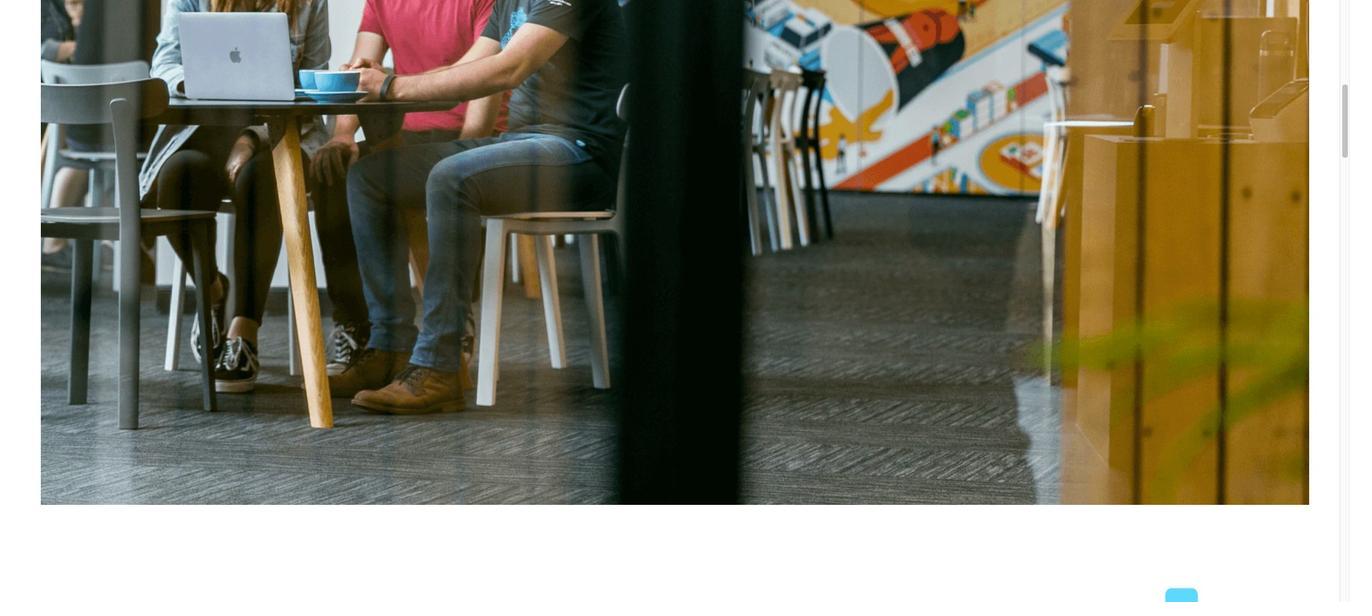 Task type: locate. For each thing, give the bounding box(es) containing it.
about us image
[[0, 0, 1350, 505]]

a bar chart shows the ever-increasing number of xero subscribers between 2010 and 2022. image
[[689, 584, 1202, 602], [689, 584, 1202, 602]]



Task type: vqa. For each thing, say whether or not it's contained in the screenshot.
A Xero staff member smiling while serving food at a volunteer day. image
no



